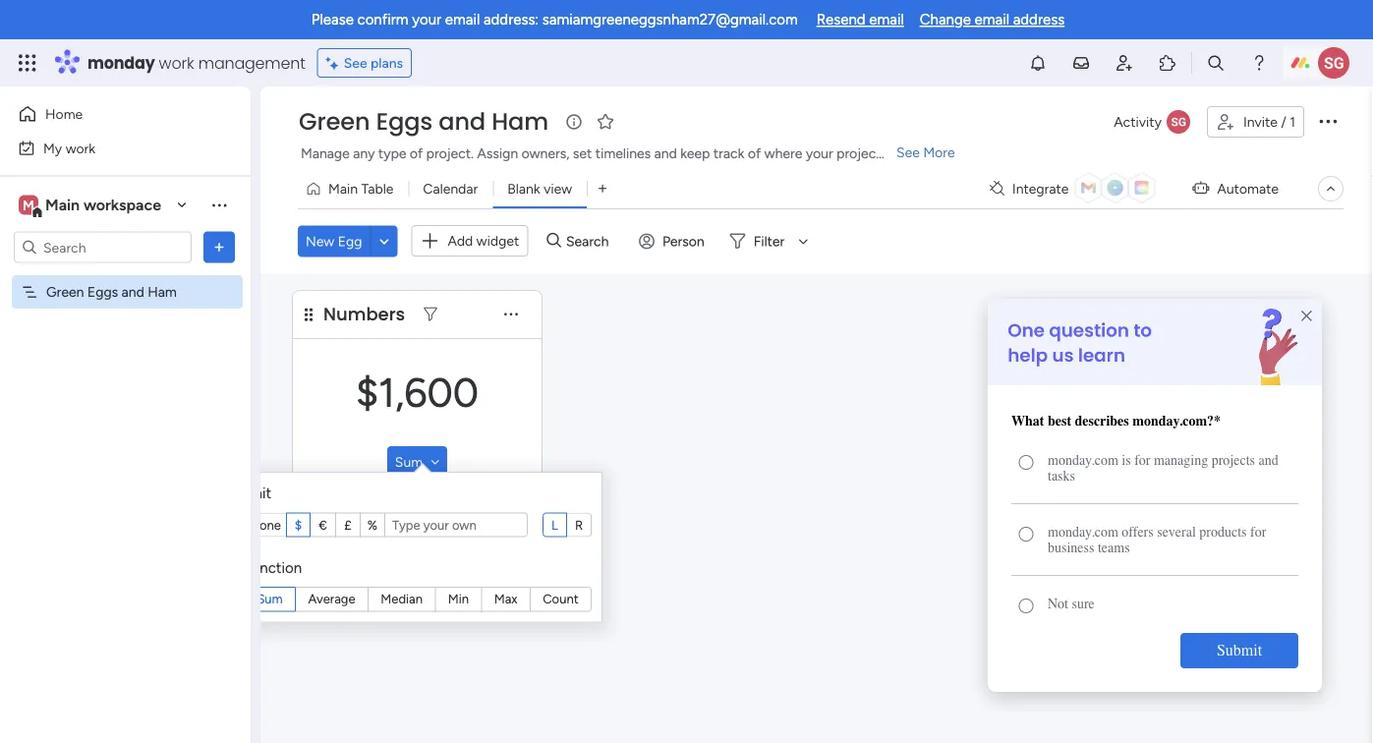 Task type: locate. For each thing, give the bounding box(es) containing it.
1 horizontal spatial options image
[[1316, 109, 1340, 132]]

green eggs and ham inside list box
[[46, 284, 177, 300]]

options image down workspace options icon
[[209, 237, 229, 257]]

main inside the workspace selection element
[[45, 196, 80, 214]]

invite members image
[[1115, 53, 1134, 73]]

address
[[1013, 11, 1065, 29]]

ham up assign
[[492, 105, 549, 138]]

0 vertical spatial green
[[299, 105, 370, 138]]

blank
[[507, 180, 540, 197]]

1 horizontal spatial email
[[869, 11, 904, 29]]

change
[[920, 11, 971, 29]]

manage
[[301, 145, 350, 162]]

ham down search in workspace 'field'
[[148, 284, 177, 300]]

calendar button
[[408, 173, 493, 204]]

£
[[344, 516, 352, 532]]

1 vertical spatial angle down image
[[431, 455, 440, 468]]

1 vertical spatial eggs
[[87, 284, 118, 300]]

1 horizontal spatial angle down image
[[431, 455, 440, 468]]

green
[[299, 105, 370, 138], [46, 284, 84, 300]]

see left plans
[[344, 55, 367, 71]]

main inside main table button
[[328, 180, 358, 197]]

address:
[[484, 11, 539, 29]]

and down search in workspace 'field'
[[122, 284, 144, 300]]

main
[[328, 180, 358, 197], [45, 196, 80, 214]]

2 email from the left
[[869, 11, 904, 29]]

more
[[923, 144, 955, 161]]

3 email from the left
[[975, 11, 1010, 29]]

project
[[837, 145, 881, 162]]

management
[[198, 52, 305, 74]]

where
[[764, 145, 803, 162]]

see for see more
[[896, 144, 920, 161]]

0 horizontal spatial options image
[[209, 237, 229, 257]]

integrate
[[1012, 180, 1069, 197]]

l
[[552, 516, 558, 532]]

0 horizontal spatial angle down image
[[380, 234, 389, 248]]

change email address
[[920, 11, 1065, 29]]

activity
[[1114, 114, 1162, 130]]

0 horizontal spatial email
[[445, 11, 480, 29]]

1 horizontal spatial your
[[806, 145, 833, 162]]

workspace image
[[19, 194, 38, 216]]

0 horizontal spatial of
[[410, 145, 423, 162]]

/
[[1281, 114, 1286, 130]]

angle down image right egg
[[380, 234, 389, 248]]

of right the type
[[410, 145, 423, 162]]

0 horizontal spatial green
[[46, 284, 84, 300]]

0 vertical spatial green eggs and ham
[[299, 105, 549, 138]]

main table
[[328, 180, 394, 197]]

1 vertical spatial green eggs and ham
[[46, 284, 177, 300]]

0 vertical spatial eggs
[[376, 105, 433, 138]]

your
[[412, 11, 442, 29], [806, 145, 833, 162]]

0 horizontal spatial see
[[344, 55, 367, 71]]

monday
[[87, 52, 155, 74]]

email for resend email
[[869, 11, 904, 29]]

1 email from the left
[[445, 11, 480, 29]]

1 vertical spatial options image
[[209, 237, 229, 257]]

blank view
[[507, 180, 572, 197]]

work
[[159, 52, 194, 74], [66, 140, 95, 156]]

invite / 1 button
[[1207, 106, 1304, 138]]

green up manage
[[299, 105, 370, 138]]

sum
[[395, 453, 423, 470], [257, 591, 283, 607]]

Type your own field
[[390, 516, 522, 533]]

main table button
[[298, 173, 408, 204]]

keep
[[680, 145, 710, 162]]

email right change
[[975, 11, 1010, 29]]

work right monday
[[159, 52, 194, 74]]

activity button
[[1106, 106, 1199, 138]]

$
[[295, 516, 302, 532]]

change email address link
[[920, 11, 1065, 29]]

your right where
[[806, 145, 833, 162]]

main left table
[[328, 180, 358, 197]]

main for main table
[[328, 180, 358, 197]]

add view image
[[599, 182, 607, 196]]

0 horizontal spatial and
[[122, 284, 144, 300]]

new
[[306, 233, 334, 249]]

2 vertical spatial and
[[122, 284, 144, 300]]

my
[[43, 140, 62, 156]]

timelines
[[595, 145, 651, 162]]

$1,600 main content
[[233, 274, 1373, 743]]

0 vertical spatial work
[[159, 52, 194, 74]]

eggs down search in workspace 'field'
[[87, 284, 118, 300]]

angle down image
[[380, 234, 389, 248], [431, 455, 440, 468]]

none
[[250, 517, 281, 532]]

of
[[410, 145, 423, 162], [748, 145, 761, 162]]

workspace
[[83, 196, 161, 214]]

person button
[[631, 225, 716, 257]]

r
[[575, 516, 583, 532]]

options image right 1
[[1316, 109, 1340, 132]]

see left more
[[896, 144, 920, 161]]

eggs up the type
[[376, 105, 433, 138]]

and
[[439, 105, 486, 138], [654, 145, 677, 162], [122, 284, 144, 300]]

sum down $1,600
[[395, 453, 423, 470]]

sum down function
[[257, 591, 283, 607]]

green eggs and ham down search in workspace 'field'
[[46, 284, 177, 300]]

please confirm your email address: samiamgreeneggsnham27@gmail.com
[[311, 11, 798, 29]]

1 vertical spatial see
[[896, 144, 920, 161]]

work inside button
[[66, 140, 95, 156]]

0 vertical spatial your
[[412, 11, 442, 29]]

1 horizontal spatial main
[[328, 180, 358, 197]]

2 horizontal spatial email
[[975, 11, 1010, 29]]

main for main workspace
[[45, 196, 80, 214]]

sam green image
[[1318, 47, 1350, 79]]

of right track in the right of the page
[[748, 145, 761, 162]]

angle down image up type your own field
[[431, 455, 440, 468]]

and left keep
[[654, 145, 677, 162]]

add to favorites image
[[596, 112, 615, 131]]

filter
[[754, 233, 785, 249]]

0 horizontal spatial main
[[45, 196, 80, 214]]

email right resend
[[869, 11, 904, 29]]

green eggs and ham up 'project.'
[[299, 105, 549, 138]]

Search in workspace field
[[41, 236, 164, 259]]

main right the "workspace" image
[[45, 196, 80, 214]]

egg
[[338, 233, 362, 249]]

0 horizontal spatial eggs
[[87, 284, 118, 300]]

email
[[445, 11, 480, 29], [869, 11, 904, 29], [975, 11, 1010, 29]]

0 horizontal spatial your
[[412, 11, 442, 29]]

set
[[573, 145, 592, 162]]

confirm
[[357, 11, 409, 29]]

add widget button
[[411, 225, 528, 257]]

see plans button
[[317, 48, 412, 78]]

%
[[367, 516, 378, 532]]

1 horizontal spatial and
[[439, 105, 486, 138]]

eggs inside list box
[[87, 284, 118, 300]]

work for my
[[66, 140, 95, 156]]

1 horizontal spatial see
[[896, 144, 920, 161]]

and up 'project.'
[[439, 105, 486, 138]]

1 vertical spatial sum
[[257, 591, 283, 607]]

help image
[[1249, 53, 1269, 73]]

search everything image
[[1206, 53, 1226, 73]]

eggs
[[376, 105, 433, 138], [87, 284, 118, 300]]

1 vertical spatial ham
[[148, 284, 177, 300]]

monday work management
[[87, 52, 305, 74]]

1
[[1290, 114, 1296, 130]]

0 vertical spatial see
[[344, 55, 367, 71]]

see
[[344, 55, 367, 71], [896, 144, 920, 161]]

1 horizontal spatial green
[[299, 105, 370, 138]]

1 vertical spatial green
[[46, 284, 84, 300]]

m
[[23, 197, 34, 213]]

green eggs and ham list box
[[0, 271, 251, 574]]

see inside button
[[344, 55, 367, 71]]

0 horizontal spatial green eggs and ham
[[46, 284, 177, 300]]

1 horizontal spatial of
[[748, 145, 761, 162]]

view
[[544, 180, 572, 197]]

option
[[0, 274, 251, 278]]

$1,600
[[356, 368, 479, 417]]

0 vertical spatial angle down image
[[380, 234, 389, 248]]

1 horizontal spatial work
[[159, 52, 194, 74]]

1 horizontal spatial ham
[[492, 105, 549, 138]]

0 vertical spatial sum
[[395, 453, 423, 470]]

your right confirm
[[412, 11, 442, 29]]

dapulse drag handle 3 image
[[305, 307, 313, 321]]

green down search in workspace 'field'
[[46, 284, 84, 300]]

0 horizontal spatial work
[[66, 140, 95, 156]]

ham inside green eggs and ham list box
[[148, 284, 177, 300]]

work for monday
[[159, 52, 194, 74]]

0 horizontal spatial ham
[[148, 284, 177, 300]]

track
[[714, 145, 745, 162]]

green eggs and ham
[[299, 105, 549, 138], [46, 284, 177, 300]]

sum button
[[387, 446, 447, 477]]

blank view button
[[493, 173, 587, 204]]

function
[[244, 558, 302, 576]]

1 horizontal spatial sum
[[395, 453, 423, 470]]

ham
[[492, 105, 549, 138], [148, 284, 177, 300]]

0 horizontal spatial sum
[[257, 591, 283, 607]]

1 vertical spatial and
[[654, 145, 677, 162]]

any
[[353, 145, 375, 162]]

add
[[448, 232, 473, 249]]

email left the address: on the top of the page
[[445, 11, 480, 29]]

1 vertical spatial work
[[66, 140, 95, 156]]

project.
[[426, 145, 474, 162]]

2 horizontal spatial and
[[654, 145, 677, 162]]

options image
[[1316, 109, 1340, 132], [209, 237, 229, 257]]

0 vertical spatial options image
[[1316, 109, 1340, 132]]

2 of from the left
[[748, 145, 761, 162]]

work right my
[[66, 140, 95, 156]]



Task type: vqa. For each thing, say whether or not it's contained in the screenshot.
1st the email
yes



Task type: describe. For each thing, give the bounding box(es) containing it.
main workspace
[[45, 196, 161, 214]]

resend email
[[817, 11, 904, 29]]

see plans
[[344, 55, 403, 71]]

inbox image
[[1071, 53, 1091, 73]]

€
[[319, 516, 327, 532]]

home button
[[12, 98, 211, 130]]

v2 search image
[[547, 230, 561, 252]]

new egg
[[306, 233, 362, 249]]

apps image
[[1158, 53, 1178, 73]]

angle down image inside sum 'button'
[[431, 455, 440, 468]]

1 horizontal spatial eggs
[[376, 105, 433, 138]]

filter button
[[722, 225, 815, 257]]

more dots image
[[504, 307, 518, 321]]

home
[[45, 106, 83, 122]]

see for see plans
[[344, 55, 367, 71]]

sum inside 'button'
[[395, 453, 423, 470]]

1 of from the left
[[410, 145, 423, 162]]

manage any type of project. assign owners, set timelines and keep track of where your project stands.
[[301, 145, 928, 162]]

Search field
[[561, 227, 620, 255]]

my work
[[43, 140, 95, 156]]

owners,
[[522, 145, 570, 162]]

autopilot image
[[1193, 175, 1209, 200]]

table
[[361, 180, 394, 197]]

min
[[448, 591, 469, 607]]

workspace options image
[[209, 195, 229, 215]]

see more
[[896, 144, 955, 161]]

1 vertical spatial your
[[806, 145, 833, 162]]

unit
[[244, 484, 271, 502]]

please
[[311, 11, 354, 29]]

email for change email address
[[975, 11, 1010, 29]]

max
[[494, 591, 518, 607]]

resend
[[817, 11, 866, 29]]

count
[[543, 591, 579, 607]]

stands.
[[885, 145, 928, 162]]

select product image
[[18, 53, 37, 73]]

0 vertical spatial ham
[[492, 105, 549, 138]]

workspace selection element
[[19, 193, 164, 219]]

show board description image
[[562, 112, 586, 132]]

new egg button
[[298, 225, 370, 257]]

green inside list box
[[46, 284, 84, 300]]

Green Eggs and Ham field
[[294, 105, 553, 138]]

see more link
[[895, 143, 957, 162]]

and inside green eggs and ham list box
[[122, 284, 144, 300]]

person
[[662, 233, 705, 249]]

add widget
[[448, 232, 519, 249]]

plans
[[371, 55, 403, 71]]

calendar
[[423, 180, 478, 197]]

1 horizontal spatial green eggs and ham
[[299, 105, 549, 138]]

collapse board header image
[[1323, 181, 1339, 197]]

samiamgreeneggsnham27@gmail.com
[[542, 11, 798, 29]]

notifications image
[[1028, 53, 1048, 73]]

invite
[[1243, 114, 1278, 130]]

type
[[378, 145, 406, 162]]

numbers
[[323, 301, 405, 326]]

invite / 1
[[1243, 114, 1296, 130]]

dapulse integrations image
[[990, 181, 1005, 196]]

v2 funnel image
[[424, 307, 437, 321]]

arrow down image
[[792, 229, 815, 253]]

resend email link
[[817, 11, 904, 29]]

average
[[308, 591, 355, 607]]

assign
[[477, 145, 518, 162]]

widget
[[476, 232, 519, 249]]

automate
[[1217, 180, 1279, 197]]

median
[[381, 591, 423, 607]]

0 vertical spatial and
[[439, 105, 486, 138]]

my work button
[[12, 132, 211, 164]]



